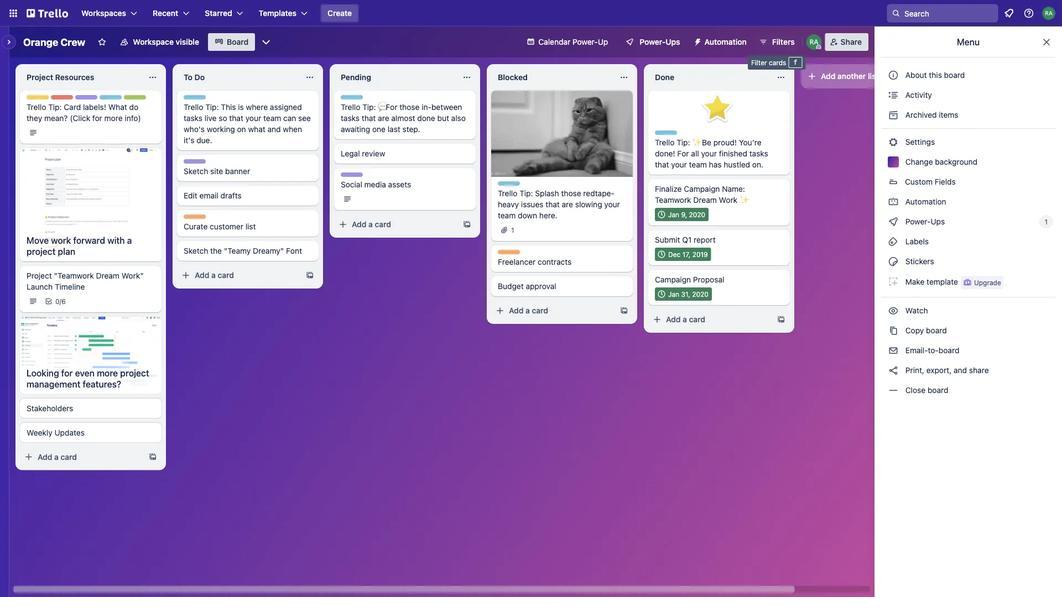 Task type: vqa. For each thing, say whether or not it's contained in the screenshot.
bottommost 'Cards'
no



Task type: locate. For each thing, give the bounding box(es) containing it.
power- up labels
[[906, 217, 931, 226]]

color: sky, title: "trello tip" element for trello tip: splash those redtape- heavy issues that are slowing your team down here.
[[498, 181, 528, 190]]

add down sketch the "teamy dreamy" font
[[195, 271, 209, 280]]

calendar power-up
[[538, 37, 608, 46]]

sm image for activity
[[888, 90, 899, 101]]

0 vertical spatial are
[[378, 114, 389, 123]]

sm image
[[888, 90, 899, 101], [888, 110, 899, 121], [888, 137, 899, 148], [888, 305, 899, 316], [888, 345, 899, 356], [888, 385, 899, 396]]

add for blocked
[[509, 306, 524, 315]]

create from template… image
[[305, 271, 314, 280], [620, 306, 628, 315], [777, 315, 786, 324], [148, 453, 157, 462]]

0 vertical spatial those
[[400, 103, 420, 112]]

weekly updates
[[27, 428, 85, 437]]

1 horizontal spatial ✨
[[740, 196, 747, 205]]

team right the social
[[365, 173, 382, 181]]

a for blocked
[[526, 306, 530, 315]]

0 horizontal spatial those
[[400, 103, 420, 112]]

add for done
[[666, 315, 681, 324]]

2 jan from the top
[[668, 290, 679, 298]]

add for pending
[[352, 220, 367, 229]]

redtape-
[[583, 189, 615, 198]]

approval
[[526, 282, 556, 291]]

one
[[372, 125, 386, 134]]

sm image inside automation "button"
[[689, 33, 705, 49]]

tip: inside trello tip trello tip: ✨ be proud! you're done! for all your finished tasks that your team has hustled on.
[[677, 138, 690, 147]]

1 horizontal spatial team
[[498, 211, 516, 220]]

team left the halp
[[99, 96, 116, 103]]

0 horizontal spatial are
[[378, 114, 389, 123]]

a for to do
[[211, 271, 216, 280]]

tasks up on.
[[749, 149, 768, 158]]

card down media
[[375, 220, 391, 229]]

tip: inside the trello tip trello tip: this is where assigned tasks live so that your team can see who's working on what and when it's due.
[[205, 103, 219, 112]]

card for trello tip: card labels! what do they mean? (click for more info)
[[61, 453, 77, 462]]

move work forward with a project plan
[[27, 235, 132, 257]]

1 vertical spatial color: purple, title: "design team" element
[[184, 159, 225, 168]]

project up features?
[[120, 368, 149, 378]]

0 vertical spatial automation
[[705, 37, 747, 46]]

tip: for trello tip: ✨ be proud! you're done! for all your finished tasks that your team has hustled on.
[[677, 138, 690, 147]]

tip for trello tip: this is where assigned tasks live so that your team can see who's working on what and when it's due.
[[203, 96, 213, 103]]

finalize
[[655, 185, 682, 194]]

add a card down media
[[352, 220, 391, 229]]

1 horizontal spatial design
[[184, 160, 206, 168]]

close board
[[903, 386, 949, 395]]

assigned
[[270, 103, 302, 112]]

sm image for close board
[[888, 385, 899, 396]]

make
[[906, 277, 925, 286]]

tasks inside the trello tip trello tip: this is where assigned tasks live so that your team can see who's working on what and when it's due.
[[184, 114, 203, 123]]

0 vertical spatial design
[[75, 96, 97, 103]]

1 vertical spatial ruby anderson (rubyanderson7) image
[[806, 34, 822, 50]]

1 vertical spatial ✨
[[740, 196, 747, 205]]

and left share
[[954, 366, 967, 375]]

1 horizontal spatial ups
[[931, 217, 945, 226]]

campaign up jan 31, 2020 checkbox
[[655, 275, 691, 284]]

2 vertical spatial color: purple, title: "design team" element
[[341, 173, 382, 181]]

team inside trello tip trello tip: splash those redtape- heavy issues that are slowing your team down here.
[[498, 211, 516, 220]]

add down the social
[[352, 220, 367, 229]]

sm image left the activity
[[888, 90, 899, 101]]

1 jan from the top
[[668, 211, 679, 219]]

0 vertical spatial project
[[27, 73, 53, 82]]

color: sky, title: "trello tip" element
[[100, 95, 129, 103], [184, 95, 213, 103], [341, 95, 371, 103], [655, 131, 685, 139], [498, 181, 528, 190]]

0 vertical spatial more
[[104, 114, 123, 123]]

jan for finalize
[[668, 211, 679, 219]]

create
[[328, 9, 352, 18]]

sketch the "teamy dreamy" font
[[184, 246, 302, 256]]

power-ups up labels
[[903, 217, 947, 226]]

0 horizontal spatial list
[[245, 222, 256, 231]]

project up "launch"
[[27, 271, 52, 280]]

a right 'with'
[[127, 235, 132, 246]]

tip:
[[48, 103, 62, 112], [205, 103, 219, 112], [362, 103, 376, 112], [677, 138, 690, 147], [520, 189, 533, 198]]

team inside design team social media assets
[[365, 173, 382, 181]]

tip inside trello tip trello tip: 💬for those in-between tasks that are almost done but also awaiting one last step.
[[360, 96, 371, 103]]

sm image inside stickers link
[[888, 256, 899, 267]]

dream inside project "teamwork dream work" launch timeline
[[96, 271, 119, 280]]

1 horizontal spatial for
[[92, 114, 102, 123]]

splash
[[535, 189, 559, 198]]

0 horizontal spatial power-
[[573, 37, 598, 46]]

step.
[[403, 125, 420, 134]]

tip inside the trello tip trello tip: this is where assigned tasks live so that your team can see who's working on what and when it's due.
[[203, 96, 213, 103]]

campaign proposal
[[655, 275, 724, 284]]

2 vertical spatial team
[[498, 211, 516, 220]]

ups up done
[[666, 37, 680, 46]]

project inside text box
[[27, 73, 53, 82]]

on
[[237, 125, 246, 134]]

more inside trello tip: card labels! what do they mean? (click for more info)
[[104, 114, 123, 123]]

card for trello tip: this is where assigned tasks live so that your team can see who's working on what and when it's due.
[[218, 271, 234, 280]]

template
[[927, 277, 958, 286]]

automation up done text box
[[705, 37, 747, 46]]

sm image inside archived items 'link'
[[888, 110, 899, 121]]

that inside trello tip trello tip: ✨ be proud! you're done! for all your finished tasks that your team has hustled on.
[[655, 160, 669, 169]]

0 horizontal spatial automation
[[705, 37, 747, 46]]

project inside looking for even more project management features?
[[120, 368, 149, 378]]

1 vertical spatial power-ups
[[903, 217, 947, 226]]

activity link
[[881, 86, 1056, 104]]

0 vertical spatial for
[[92, 114, 102, 123]]

create from template… image for to do
[[305, 271, 314, 280]]

do
[[129, 103, 138, 112]]

plan
[[58, 246, 75, 257]]

copy
[[906, 326, 924, 335]]

1 horizontal spatial ruby anderson (rubyanderson7) image
[[1042, 7, 1056, 20]]

add down jan 31, 2020 checkbox
[[666, 315, 681, 324]]

tip for trello tip: 💬for those in-between tasks that are almost done but also awaiting one last step.
[[360, 96, 371, 103]]

2 sketch from the top
[[184, 246, 208, 256]]

color: purple, title: "design team" element
[[75, 95, 116, 103], [184, 159, 225, 168], [341, 173, 382, 181]]

sm image left archived
[[888, 110, 899, 121]]

0 horizontal spatial ✨
[[692, 138, 700, 147]]

list right another
[[868, 72, 879, 81]]

move
[[27, 235, 49, 246]]

board up to-
[[926, 326, 947, 335]]

2020 for campaign
[[689, 211, 705, 219]]

2020 right 31,
[[692, 290, 709, 298]]

0 vertical spatial ✨
[[692, 138, 700, 147]]

more down 'what'
[[104, 114, 123, 123]]

0 horizontal spatial power-ups
[[640, 37, 680, 46]]

1 vertical spatial team
[[689, 160, 707, 169]]

info)
[[125, 114, 141, 123]]

a for pending
[[369, 220, 373, 229]]

dec
[[668, 251, 681, 258]]

1 vertical spatial color: orange, title: "one more step" element
[[498, 250, 520, 254]]

2020 for proposal
[[692, 290, 709, 298]]

automation
[[705, 37, 747, 46], [903, 197, 946, 206]]

design for social
[[341, 173, 363, 181]]

create from template… image for blocked
[[620, 306, 628, 315]]

sm image inside watch link
[[888, 305, 899, 316]]

working
[[207, 125, 235, 134]]

trello tip: this is where assigned tasks live so that your team can see who's working on what and when it's due. link
[[184, 102, 312, 146]]

1
[[1045, 218, 1048, 226], [511, 226, 514, 234]]

0 horizontal spatial team
[[99, 96, 116, 103]]

1 project from the top
[[27, 73, 53, 82]]

team inside the trello tip trello tip: this is where assigned tasks live so that your team can see who's working on what and when it's due.
[[263, 114, 281, 123]]

project inside move work forward with a project plan
[[27, 246, 56, 257]]

1 horizontal spatial automation
[[903, 197, 946, 206]]

design inside design team social media assets
[[341, 173, 363, 181]]

sm image left email-
[[888, 345, 899, 356]]

a down media
[[369, 220, 373, 229]]

0 vertical spatial project
[[27, 246, 56, 257]]

sketch inside design team sketch site banner
[[184, 167, 208, 176]]

1 horizontal spatial power-
[[640, 37, 666, 46]]

your down the 'redtape-'
[[604, 200, 620, 209]]

tip: up live
[[205, 103, 219, 112]]

automation link
[[881, 193, 1056, 211]]

✨
[[692, 138, 700, 147], [740, 196, 747, 205]]

project down move
[[27, 246, 56, 257]]

team inside design team sketch site banner
[[208, 160, 225, 168]]

close
[[906, 386, 926, 395]]

a down 'budget approval'
[[526, 306, 530, 315]]

1 vertical spatial design
[[184, 160, 206, 168]]

your inside trello tip trello tip: splash those redtape- heavy issues that are slowing your team down here.
[[604, 200, 620, 209]]

design team social media assets
[[341, 173, 411, 189]]

0 horizontal spatial team
[[263, 114, 281, 123]]

1 vertical spatial campaign
[[655, 275, 691, 284]]

Board name text field
[[18, 33, 91, 51]]

power- right calendar
[[573, 37, 598, 46]]

dream left work
[[693, 196, 717, 205]]

add a card for trello tip: 💬for those in-between tasks that are almost done but also awaiting one last step.
[[352, 220, 391, 229]]

1 vertical spatial list
[[245, 222, 256, 231]]

a down weekly updates
[[54, 453, 59, 462]]

fields
[[935, 177, 956, 186]]

tip: inside trello tip trello tip: 💬for those in-between tasks that are almost done but also awaiting one last step.
[[362, 103, 376, 112]]

your up what
[[245, 114, 261, 123]]

1 sketch from the top
[[184, 167, 208, 176]]

sketch left the
[[184, 246, 208, 256]]

sm image
[[689, 33, 705, 49], [888, 196, 899, 207], [888, 216, 899, 227], [888, 236, 899, 247], [888, 256, 899, 267], [888, 276, 899, 287], [888, 325, 899, 336], [888, 365, 899, 376]]

team down the 'heavy'
[[498, 211, 516, 220]]

that down done! on the right top of page
[[655, 160, 669, 169]]

0 vertical spatial and
[[268, 125, 281, 134]]

9,
[[681, 211, 687, 219]]

1 vertical spatial 2020
[[692, 290, 709, 298]]

campaign
[[684, 185, 720, 194], [655, 275, 691, 284]]

workspaces
[[81, 9, 126, 18]]

so
[[219, 114, 227, 123]]

5 sm image from the top
[[888, 345, 899, 356]]

a for project resources
[[54, 453, 59, 462]]

those inside trello tip trello tip: 💬for those in-between tasks that are almost done but also awaiting one last step.
[[400, 103, 420, 112]]

archived items
[[903, 110, 959, 120]]

1 horizontal spatial are
[[562, 200, 573, 209]]

settings
[[903, 137, 935, 147]]

are down the 💬for
[[378, 114, 389, 123]]

back to home image
[[27, 4, 68, 22]]

dreamy"
[[253, 246, 284, 256]]

add another list
[[821, 72, 879, 81]]

ruby anderson (rubyanderson7) image
[[1042, 7, 1056, 20], [806, 34, 822, 50]]

add a card down 31,
[[666, 315, 705, 324]]

add a card button down weekly updates link
[[20, 448, 144, 466]]

1 horizontal spatial list
[[868, 72, 879, 81]]

card for trello tip: 💬for those in-between tasks that are almost done but also awaiting one last step.
[[375, 220, 391, 229]]

1 horizontal spatial color: purple, title: "design team" element
[[184, 159, 225, 168]]

sm image left watch
[[888, 305, 899, 316]]

0 vertical spatial ups
[[666, 37, 680, 46]]

color: purple, title: "design team" element for social media assets
[[341, 173, 382, 181]]

custom
[[905, 177, 933, 186]]

for inside trello tip: card labels! what do they mean? (click for more info)
[[92, 114, 102, 123]]

tip inside trello tip trello tip: ✨ be proud! you're done! for all your finished tasks that your team has hustled on.
[[675, 131, 685, 139]]

trello
[[100, 96, 117, 103], [184, 96, 202, 103], [341, 96, 359, 103], [27, 103, 46, 112], [184, 103, 203, 112], [341, 103, 360, 112], [655, 131, 673, 139], [655, 138, 675, 147], [498, 182, 516, 190], [498, 189, 518, 198]]

are inside trello tip trello tip: 💬for those in-between tasks that are almost done but also awaiting one last step.
[[378, 114, 389, 123]]

6 sm image from the top
[[888, 385, 899, 396]]

are for slowing
[[562, 200, 573, 209]]

add a card button down jan 31, 2020
[[648, 311, 772, 329]]

1 vertical spatial project
[[120, 368, 149, 378]]

add for project resources
[[38, 453, 52, 462]]

project up color: yellow, title: "copy request" element at the left top of page
[[27, 73, 53, 82]]

are left slowing
[[562, 200, 573, 209]]

trello tip trello tip: this is where assigned tasks live so that your team can see who's working on what and when it's due.
[[184, 96, 311, 145]]

color: sky, title: "trello tip" element for trello tip: this is where assigned tasks live so that your team can see who's working on what and when it's due.
[[184, 95, 213, 103]]

tasks up "awaiting"
[[341, 114, 360, 123]]

color: orange, title: "one more step" element up freelancer
[[498, 250, 520, 254]]

add a card down weekly updates
[[38, 453, 77, 462]]

filters button
[[756, 33, 798, 51]]

sm image inside settings link
[[888, 137, 899, 148]]

4 sm image from the top
[[888, 305, 899, 316]]

done!
[[655, 149, 675, 158]]

color: orange, title: "one more step" element
[[184, 215, 206, 219], [498, 250, 520, 254]]

tasks inside trello tip trello tip: 💬for those in-between tasks that are almost done but also awaiting one last step.
[[341, 114, 360, 123]]

awaiting
[[341, 125, 370, 134]]

1 horizontal spatial color: orange, title: "one more step" element
[[498, 250, 520, 254]]

sm image for archived items
[[888, 110, 899, 121]]

design for sketch
[[184, 160, 206, 168]]

are inside trello tip trello tip: splash those redtape- heavy issues that are slowing your team down here.
[[562, 200, 573, 209]]

1 vertical spatial project
[[27, 271, 52, 280]]

board inside button
[[944, 71, 965, 80]]

add a card button down "teamy
[[177, 267, 301, 284]]

sketch site banner link
[[184, 166, 312, 177]]

1 horizontal spatial those
[[561, 189, 581, 198]]

templates button
[[252, 4, 314, 22]]

tip: up issues
[[520, 189, 533, 198]]

tip: up "for"
[[677, 138, 690, 147]]

2 horizontal spatial design
[[341, 173, 363, 181]]

add a card button down 'assets'
[[334, 216, 458, 233]]

sm image inside copy board 'link'
[[888, 325, 899, 336]]

0 horizontal spatial design
[[75, 96, 97, 103]]

add a card down the
[[195, 271, 234, 280]]

1 horizontal spatial project
[[120, 368, 149, 378]]

team for sketch
[[208, 160, 225, 168]]

f
[[794, 59, 798, 66]]

tip: for trello tip: 💬for those in-between tasks that are almost done but also awaiting one last step.
[[362, 103, 376, 112]]

jan for campaign
[[668, 290, 679, 298]]

sm image inside labels link
[[888, 236, 899, 247]]

sketch left the site
[[184, 167, 208, 176]]

sm image inside automation link
[[888, 196, 899, 207]]

1 vertical spatial team
[[208, 160, 225, 168]]

automation down custom fields
[[903, 197, 946, 206]]

1 vertical spatial for
[[61, 368, 73, 378]]

sm image inside email-to-board link
[[888, 345, 899, 356]]

"teamy
[[224, 246, 251, 256]]

card down the updates
[[61, 453, 77, 462]]

✨ down name:
[[740, 196, 747, 205]]

1 vertical spatial and
[[954, 366, 967, 375]]

team down all
[[689, 160, 707, 169]]

dream left work"
[[96, 271, 119, 280]]

💬for
[[378, 103, 397, 112]]

0 vertical spatial team
[[263, 114, 281, 123]]

report
[[694, 235, 716, 245]]

team for social
[[365, 173, 382, 181]]

2 horizontal spatial color: purple, title: "design team" element
[[341, 173, 382, 181]]

for inside looking for even more project management features?
[[61, 368, 73, 378]]

1 vertical spatial dream
[[96, 271, 119, 280]]

2 vertical spatial team
[[365, 173, 382, 181]]

visible
[[176, 37, 199, 46]]

1 sm image from the top
[[888, 90, 899, 101]]

card down the
[[218, 271, 234, 280]]

add a card button for trello tip: card labels! what do they mean? (click for more info)
[[20, 448, 144, 466]]

list right customer on the top of page
[[245, 222, 256, 231]]

teamwork
[[655, 196, 691, 205]]

0 horizontal spatial project
[[27, 246, 56, 257]]

team left banner
[[208, 160, 225, 168]]

0 vertical spatial ruby anderson (rubyanderson7) image
[[1042, 7, 1056, 20]]

0 vertical spatial list
[[868, 72, 879, 81]]

0 vertical spatial color: purple, title: "design team" element
[[75, 95, 116, 103]]

2 horizontal spatial team
[[689, 160, 707, 169]]

add down budget
[[509, 306, 524, 315]]

those inside trello tip trello tip: splash those redtape- heavy issues that are slowing your team down here.
[[561, 189, 581, 198]]

6
[[62, 298, 66, 305]]

sm image inside activity link
[[888, 90, 899, 101]]

project for project "teamwork dream work" launch timeline
[[27, 271, 52, 280]]

power- inside power-ups button
[[640, 37, 666, 46]]

2 project from the top
[[27, 271, 52, 280]]

2 sm image from the top
[[888, 110, 899, 121]]

power-ups up done
[[640, 37, 680, 46]]

can
[[283, 114, 296, 123]]

those up almost
[[400, 103, 420, 112]]

customer
[[210, 222, 243, 231]]

campaign down has
[[684, 185, 720, 194]]

2 vertical spatial design
[[341, 173, 363, 181]]

that
[[229, 114, 243, 123], [362, 114, 376, 123], [655, 160, 669, 169], [546, 200, 560, 209]]

2 horizontal spatial power-
[[906, 217, 931, 226]]

sm image for print, export, and share
[[888, 365, 899, 376]]

sm image left settings
[[888, 137, 899, 148]]

board
[[944, 71, 965, 80], [926, 326, 947, 335], [939, 346, 960, 355], [928, 386, 949, 395]]

sm image left close at bottom
[[888, 385, 899, 396]]

ruby anderson (rubyanderson7) image right filters
[[806, 34, 822, 50]]

0 vertical spatial 2020
[[689, 211, 705, 219]]

design inside design team sketch site banner
[[184, 160, 206, 168]]

tasks up who's
[[184, 114, 203, 123]]

2 horizontal spatial tasks
[[749, 149, 768, 158]]

color: orange, title: "one more step" element for curate
[[184, 215, 206, 219]]

0 vertical spatial color: orange, title: "one more step" element
[[184, 215, 206, 219]]

1 vertical spatial those
[[561, 189, 581, 198]]

and right what
[[268, 125, 281, 134]]

that up "here."
[[546, 200, 560, 209]]

0 horizontal spatial color: orange, title: "one more step" element
[[184, 215, 206, 219]]

trello tip trello tip: splash those redtape- heavy issues that are slowing your team down here.
[[498, 182, 620, 220]]

board down export, at the bottom right of the page
[[928, 386, 949, 395]]

edit email drafts
[[184, 191, 242, 200]]

✨ left be
[[692, 138, 700, 147]]

0 vertical spatial power-ups
[[640, 37, 680, 46]]

1 horizontal spatial tasks
[[341, 114, 360, 123]]

font
[[286, 246, 302, 256]]

customize views image
[[261, 37, 272, 48]]

a down 31,
[[683, 315, 687, 324]]

1 horizontal spatial dream
[[693, 196, 717, 205]]

color: sky, title: "trello tip" element for trello tip: 💬for those in-between tasks that are almost done but also awaiting one last step.
[[341, 95, 371, 103]]

1 vertical spatial more
[[97, 368, 118, 378]]

ups
[[666, 37, 680, 46], [931, 217, 945, 226]]

print, export, and share
[[903, 366, 989, 375]]

export,
[[927, 366, 952, 375]]

list inside button
[[868, 72, 879, 81]]

team left can
[[263, 114, 281, 123]]

2019
[[692, 251, 708, 258]]

design team sketch site banner
[[184, 160, 250, 176]]

more up features?
[[97, 368, 118, 378]]

1 vertical spatial jan
[[668, 290, 679, 298]]

1 vertical spatial sketch
[[184, 246, 208, 256]]

color: orange, title: "one more step" element for freelancer
[[498, 250, 520, 254]]

1 vertical spatial automation
[[903, 197, 946, 206]]

weekly updates link
[[27, 427, 155, 439]]

tip: left the 💬for
[[362, 103, 376, 112]]

ruby anderson (rubyanderson7) image right open information menu icon
[[1042, 7, 1056, 20]]

a for done
[[683, 315, 687, 324]]

submit
[[655, 235, 680, 245]]

that up one at the top left
[[362, 114, 376, 123]]

workspace visible
[[133, 37, 199, 46]]

project "teamwork dream work" launch timeline link
[[27, 271, 155, 293]]

review
[[362, 149, 385, 158]]

cards
[[769, 59, 786, 66]]

sm image inside print, export, and share link
[[888, 365, 899, 376]]

0 horizontal spatial ups
[[666, 37, 680, 46]]

board right this
[[944, 71, 965, 80]]

recent
[[153, 9, 178, 18]]

sm image inside "close board" link
[[888, 385, 899, 396]]

create from template… image
[[463, 220, 471, 229]]

those up slowing
[[561, 189, 581, 198]]

0 horizontal spatial dream
[[96, 271, 119, 280]]

jan left 31,
[[668, 290, 679, 298]]

2020 right the 9, at the right top
[[689, 211, 705, 219]]

finalize campaign name: teamwork dream work ✨
[[655, 185, 747, 205]]

for down labels!
[[92, 114, 102, 123]]

Project Resources text field
[[20, 69, 142, 86]]

1 vertical spatial are
[[562, 200, 573, 209]]

jan left the 9, at the right top
[[668, 211, 679, 219]]

trello tip: ✨ be proud! you're done! for all your finished tasks that your team has hustled on. link
[[655, 137, 783, 170]]

add for to do
[[195, 271, 209, 280]]

0 horizontal spatial tasks
[[184, 114, 203, 123]]

0 vertical spatial sketch
[[184, 167, 208, 176]]

3 sm image from the top
[[888, 137, 899, 148]]

project inside project "teamwork dream work" launch timeline
[[27, 271, 52, 280]]

power- up done
[[640, 37, 666, 46]]

board inside 'link'
[[926, 326, 947, 335]]

1 horizontal spatial team
[[208, 160, 225, 168]]

0 horizontal spatial for
[[61, 368, 73, 378]]

share
[[841, 37, 862, 46]]

0 vertical spatial dream
[[693, 196, 717, 205]]

tip: up mean?
[[48, 103, 62, 112]]

color: orange, title: "one more step" element up curate
[[184, 215, 206, 219]]

ups down automation link in the top of the page
[[931, 217, 945, 226]]

is
[[238, 103, 244, 112]]

team inside trello tip trello tip: ✨ be proud! you're done! for all your finished tasks that your team has hustled on.
[[689, 160, 707, 169]]

looking for even more project management features?
[[27, 368, 149, 390]]

sm image for labels
[[888, 236, 899, 247]]

that down is
[[229, 114, 243, 123]]

✨ inside trello tip trello tip: ✨ be proud! you're done! for all your finished tasks that your team has hustled on.
[[692, 138, 700, 147]]

0 vertical spatial campaign
[[684, 185, 720, 194]]

add a card button for trello tip: this is where assigned tasks live so that your team can see who's working on what and when it's due.
[[177, 267, 301, 284]]

tip: for trello tip: this is where assigned tasks live so that your team can see who's working on what and when it's due.
[[205, 103, 219, 112]]

Pending text field
[[334, 69, 456, 86]]

0 horizontal spatial color: purple, title: "design team" element
[[75, 95, 116, 103]]

for up 'management'
[[61, 368, 73, 378]]

list for curate customer list
[[245, 222, 256, 231]]

0 vertical spatial team
[[99, 96, 116, 103]]

2 horizontal spatial team
[[365, 173, 382, 181]]

list for add another list
[[868, 72, 879, 81]]

sketch inside 'link'
[[184, 246, 208, 256]]

sm image for automation
[[888, 196, 899, 207]]

sm image for copy board
[[888, 325, 899, 336]]

add down weekly on the left of the page
[[38, 453, 52, 462]]

1 horizontal spatial power-ups
[[903, 217, 947, 226]]

a down the
[[211, 271, 216, 280]]

0 horizontal spatial and
[[268, 125, 281, 134]]

hustled
[[724, 160, 750, 169]]

project
[[27, 246, 56, 257], [120, 368, 149, 378]]

legal review link
[[341, 148, 469, 159]]

0 vertical spatial jan
[[668, 211, 679, 219]]



Task type: describe. For each thing, give the bounding box(es) containing it.
0 horizontal spatial ruby anderson (rubyanderson7) image
[[806, 34, 822, 50]]

issues
[[521, 200, 544, 209]]

be
[[702, 138, 711, 147]]

last
[[388, 125, 400, 134]]

assets
[[388, 180, 411, 189]]

sm image for power-ups
[[888, 216, 899, 227]]

that inside trello tip trello tip: 💬for those in-between tasks that are almost done but also awaiting one last step.
[[362, 114, 376, 123]]

Jan 9, 2020 checkbox
[[655, 208, 709, 221]]

1 horizontal spatial 1
[[1045, 218, 1048, 226]]

trello tip: splash those redtape- heavy issues that are slowing your team down here. link
[[498, 188, 626, 221]]

more inside looking for even more project management features?
[[97, 368, 118, 378]]

timeline
[[55, 282, 85, 292]]

that inside trello tip trello tip: splash those redtape- heavy issues that are slowing your team down here.
[[546, 200, 560, 209]]

filter
[[751, 59, 767, 66]]

sm image for stickers
[[888, 256, 899, 267]]

tip: inside trello tip: card labels! what do they mean? (click for more info)
[[48, 103, 62, 112]]

orange crew
[[23, 36, 85, 48]]

archived
[[906, 110, 937, 120]]

budget approval link
[[498, 281, 626, 292]]

crew
[[61, 36, 85, 48]]

filter cards
[[751, 59, 786, 66]]

email-to-board link
[[881, 342, 1056, 360]]

freelancer contracts
[[498, 258, 572, 267]]

board link
[[208, 33, 255, 51]]

features?
[[83, 379, 121, 390]]

even
[[75, 368, 95, 378]]

0 / 6
[[55, 298, 66, 305]]

edit email drafts link
[[184, 190, 312, 201]]

create from template… image for project resources
[[148, 453, 157, 462]]

primary element
[[0, 0, 1062, 27]]

trello inside trello tip: card labels! what do they mean? (click for more info)
[[27, 103, 46, 112]]

Blocked text field
[[491, 69, 613, 86]]

edit
[[184, 191, 197, 200]]

trello tip halp
[[100, 96, 139, 103]]

create from template… image for done
[[777, 315, 786, 324]]

drafts
[[221, 191, 242, 200]]

activity
[[903, 90, 932, 100]]

stakeholders
[[27, 404, 73, 413]]

1 horizontal spatial and
[[954, 366, 967, 375]]

color: sky, title: "trello tip" element for trello tip: ✨ be proud! you're done! for all your finished tasks that your team has hustled on.
[[655, 131, 685, 139]]

board up print, export, and share
[[939, 346, 960, 355]]

trello tip: card labels! what do they mean? (click for more info) link
[[27, 102, 155, 124]]

legal
[[341, 149, 360, 158]]

Done text field
[[648, 69, 770, 86]]

budget
[[498, 282, 524, 291]]

what
[[248, 125, 265, 134]]

tasks for that
[[341, 114, 360, 123]]

dream inside finalize campaign name: teamwork dream work ✨
[[693, 196, 717, 205]]

and inside the trello tip trello tip: this is where assigned tasks live so that your team can see who's working on what and when it's due.
[[268, 125, 281, 134]]

"teamwork
[[54, 271, 94, 280]]

power-ups inside button
[[640, 37, 680, 46]]

tip for trello tip: ✨ be proud! you're done! for all your finished tasks that your team has hustled on.
[[675, 131, 685, 139]]

work
[[719, 196, 738, 205]]

priority design team
[[51, 96, 116, 103]]

0 notifications image
[[1002, 7, 1016, 20]]

freelancer
[[498, 258, 536, 267]]

the
[[210, 246, 222, 256]]

tasks inside trello tip trello tip: ✨ be proud! you're done! for all your finished tasks that your team has hustled on.
[[749, 149, 768, 158]]

sm image for email-to-board
[[888, 345, 899, 356]]

project for project resources
[[27, 73, 53, 82]]

automation button
[[689, 33, 753, 51]]

tasks for live
[[184, 114, 203, 123]]

stickers link
[[881, 253, 1056, 271]]

filters
[[772, 37, 795, 46]]

those for slowing
[[561, 189, 581, 198]]

to-
[[928, 346, 939, 355]]

contracts
[[538, 258, 572, 267]]

recent button
[[146, 4, 196, 22]]

Jan 31, 2020 checkbox
[[655, 288, 712, 301]]

finished
[[719, 149, 747, 158]]

due.
[[197, 136, 212, 145]]

card down approval
[[532, 306, 548, 315]]

power- inside calendar power-up 'link'
[[573, 37, 598, 46]]

card down jan 31, 2020
[[689, 315, 705, 324]]

add a card button down budget approval link
[[491, 302, 615, 320]]

they
[[27, 114, 42, 123]]

workspaces button
[[75, 4, 144, 22]]

proud!
[[714, 138, 737, 147]]

add a card down 'budget approval'
[[509, 306, 548, 315]]

open information menu image
[[1023, 8, 1035, 19]]

in-
[[422, 103, 432, 112]]

templates
[[259, 9, 297, 18]]

who's
[[184, 125, 205, 134]]

done
[[417, 114, 435, 123]]

team for redtape-
[[498, 211, 516, 220]]

with
[[107, 235, 125, 246]]

email-to-board
[[903, 346, 960, 355]]

this member is an admin of this board. image
[[816, 45, 821, 50]]

project "teamwork dream work" launch timeline
[[27, 271, 144, 292]]

ups inside power-ups button
[[666, 37, 680, 46]]

your inside the trello tip trello tip: this is where assigned tasks live so that your team can see who's working on what and when it's due.
[[245, 114, 261, 123]]

color: lime, title: "halp" element
[[124, 95, 146, 103]]

heavy
[[498, 200, 519, 209]]

that inside the trello tip trello tip: this is where assigned tasks live so that your team can see who's working on what and when it's due.
[[229, 114, 243, 123]]

card
[[64, 103, 81, 112]]

to do
[[184, 73, 205, 82]]

project resources
[[27, 73, 94, 82]]

search image
[[892, 9, 901, 18]]

social media assets link
[[341, 179, 469, 190]]

archived items link
[[881, 106, 1056, 124]]

team for where
[[263, 114, 281, 123]]

add a card button for trello tip: 💬for those in-between tasks that are almost done but also awaiting one last step.
[[334, 216, 458, 233]]

calendar
[[538, 37, 571, 46]]

To Do text field
[[177, 69, 299, 86]]

site
[[210, 167, 223, 176]]

media
[[364, 180, 386, 189]]

sm image for watch
[[888, 305, 899, 316]]

between
[[432, 103, 462, 112]]

add a card for trello tip: this is where assigned tasks live so that your team can see who's working on what and when it's due.
[[195, 271, 234, 280]]

are for almost
[[378, 114, 389, 123]]

freelancer contracts link
[[498, 257, 626, 268]]

automation inside "button"
[[705, 37, 747, 46]]

here.
[[539, 211, 557, 220]]

your down "for"
[[671, 160, 687, 169]]

mean?
[[44, 114, 68, 123]]

campaign inside finalize campaign name: teamwork dream work ✨
[[684, 185, 720, 194]]

tip inside trello tip trello tip: splash those redtape- heavy issues that are slowing your team down here.
[[518, 182, 528, 190]]

color: yellow, title: "copy request" element
[[27, 95, 49, 100]]

add left another
[[821, 72, 836, 81]]

sm image for make template
[[888, 276, 899, 287]]

for
[[677, 149, 689, 158]]

add a card for trello tip: card labels! what do they mean? (click for more info)
[[38, 453, 77, 462]]

copy board link
[[881, 322, 1056, 340]]

1 vertical spatial ups
[[931, 217, 945, 226]]

share
[[969, 366, 989, 375]]

management
[[27, 379, 80, 390]]

work
[[51, 235, 71, 246]]

color: purple, title: "design team" element for sketch site banner
[[184, 159, 225, 168]]

tip: inside trello tip trello tip: splash those redtape- heavy issues that are slowing your team down here.
[[520, 189, 533, 198]]

upgrade button
[[961, 276, 1003, 289]]

sm image for settings
[[888, 137, 899, 148]]

Search field
[[901, 5, 997, 22]]

live
[[205, 114, 217, 123]]

stickers
[[903, 257, 934, 266]]

this
[[929, 71, 942, 80]]

color: red, title: "priority" element
[[51, 95, 74, 103]]

looking for even more project management features? link
[[20, 363, 162, 394]]

✨ inside finalize campaign name: teamwork dream work ✨
[[740, 196, 747, 205]]

0 horizontal spatial 1
[[511, 226, 514, 234]]

star image
[[700, 91, 735, 126]]

(click
[[70, 114, 90, 123]]

email
[[200, 191, 218, 200]]

a inside move work forward with a project plan
[[127, 235, 132, 246]]

has
[[709, 160, 722, 169]]

Dec 17, 2019 checkbox
[[655, 248, 711, 261]]

to
[[184, 73, 193, 82]]

your down be
[[701, 149, 717, 158]]

budget approval
[[498, 282, 556, 291]]

those for almost
[[400, 103, 420, 112]]

star or unstar board image
[[98, 38, 106, 46]]



